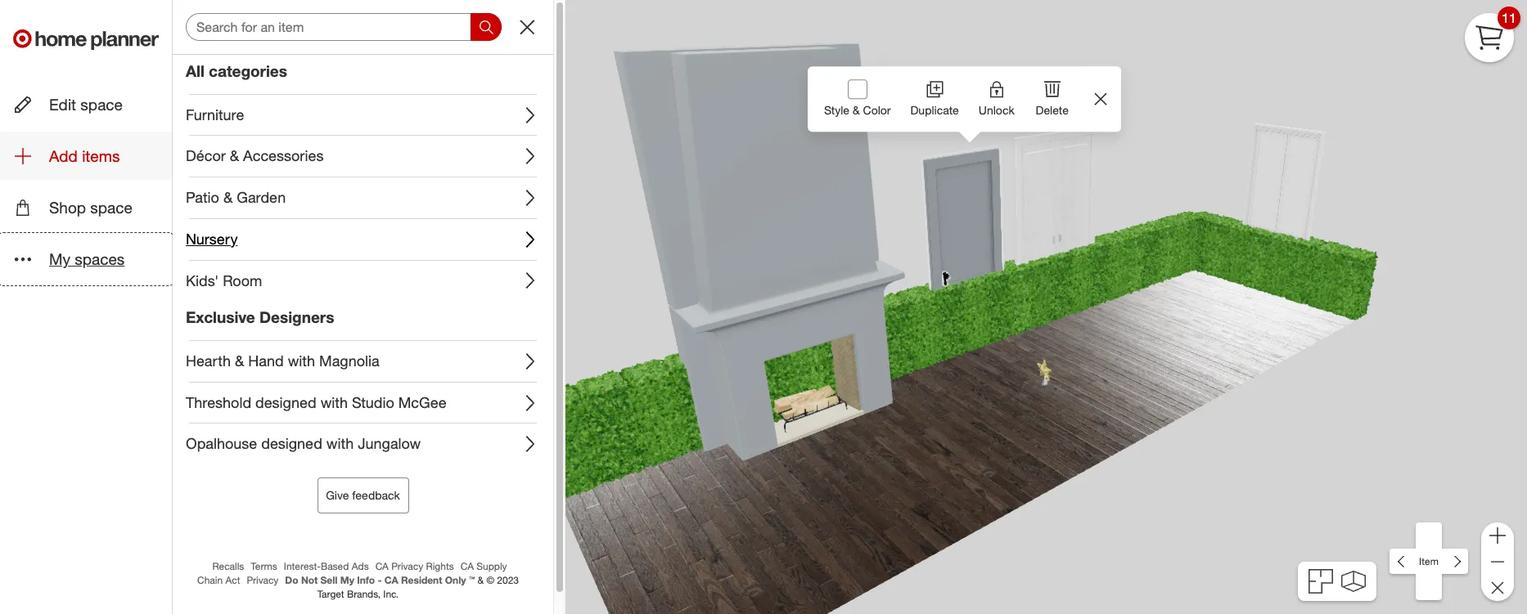 Task type: describe. For each thing, give the bounding box(es) containing it.
act
[[225, 575, 240, 587]]

patio & garden
[[186, 188, 286, 206]]

terms link
[[251, 561, 277, 573]]

11 button
[[1465, 7, 1521, 62]]

0 vertical spatial with
[[288, 352, 315, 370]]

my inside button
[[49, 250, 70, 269]]

recalls
[[212, 561, 244, 573]]

rights
[[426, 561, 454, 573]]

mcgee
[[399, 394, 447, 412]]

& for style
[[853, 103, 860, 117]]

add items
[[49, 147, 120, 165]]

delete
[[1036, 103, 1069, 117]]

hearth
[[186, 352, 231, 370]]

garden
[[237, 188, 286, 206]]

color
[[863, 103, 891, 117]]

categories
[[209, 61, 287, 80]]

kids' room button
[[173, 261, 553, 301]]

my inside 'privacy do not sell my info - ca resident only ™ & © 2023 target brands, inc.'
[[340, 575, 354, 587]]

unlock
[[979, 103, 1015, 117]]

0 vertical spatial privacy
[[391, 561, 423, 573]]

shop space
[[49, 198, 133, 217]]

style
[[824, 103, 850, 117]]

add
[[49, 147, 78, 165]]

kids'
[[186, 271, 219, 289]]

recalls link
[[212, 561, 244, 573]]

furniture
[[186, 105, 244, 123]]

ca up -
[[375, 561, 389, 573]]

home planner landing page image
[[13, 13, 159, 65]]

décor & accessories button
[[173, 136, 553, 177]]

top view button icon image
[[1309, 570, 1334, 594]]

unlock button
[[969, 67, 1025, 129]]

hearth & hand with magnolia
[[186, 352, 380, 370]]

duplicate button
[[901, 67, 969, 129]]

delete button
[[1025, 67, 1080, 129]]

chain
[[197, 575, 223, 587]]

nursery button
[[173, 219, 553, 260]]

with for jungalow
[[327, 435, 354, 453]]

interest-
[[284, 561, 321, 573]]

designed for threshold
[[255, 394, 317, 412]]

ads
[[352, 561, 369, 573]]

add items button
[[0, 132, 172, 180]]

exclusive designers
[[186, 308, 334, 327]]

threshold designed with studio mcgee button
[[173, 383, 553, 424]]

jungalow
[[358, 435, 421, 453]]

Search for an item search field
[[186, 13, 502, 41]]

& inside 'privacy do not sell my info - ca resident only ™ & © 2023 target brands, inc.'
[[478, 575, 484, 587]]

& for décor
[[230, 147, 239, 165]]

not
[[301, 575, 318, 587]]

threshold designed with studio mcgee
[[186, 394, 447, 412]]

patio & garden button
[[173, 178, 553, 218]]

all categories
[[186, 61, 287, 80]]

nursery
[[186, 230, 238, 248]]

shop
[[49, 198, 86, 217]]

my spaces
[[49, 250, 125, 269]]

threshold
[[186, 394, 251, 412]]

kids' room
[[186, 271, 262, 289]]

give feedback button
[[317, 478, 409, 514]]

my spaces button
[[0, 235, 172, 284]]

11
[[1502, 9, 1517, 26]]

©
[[487, 575, 494, 587]]

style & color button
[[815, 67, 901, 132]]

furniture button
[[173, 95, 553, 135]]

space for edit space
[[81, 95, 123, 114]]

patio
[[186, 188, 219, 206]]

recalls terms interest-based ads ca privacy rights
[[212, 561, 454, 573]]

ca supply chain act link
[[197, 561, 507, 587]]

exclusive
[[186, 308, 255, 327]]

spaces
[[75, 250, 125, 269]]

give feedback
[[326, 489, 400, 503]]

sell
[[321, 575, 338, 587]]

items
[[82, 147, 120, 165]]

do
[[285, 575, 298, 587]]

target
[[317, 589, 344, 601]]



Task type: vqa. For each thing, say whether or not it's contained in the screenshot.
The Ca Supply Chain Act
yes



Task type: locate. For each thing, give the bounding box(es) containing it.
do not sell my info - ca resident only link
[[285, 575, 466, 587]]

1 vertical spatial space
[[90, 198, 133, 217]]

& right patio
[[223, 188, 233, 206]]

with for studio
[[321, 394, 348, 412]]

shop space button
[[0, 184, 172, 232]]

with right hand
[[288, 352, 315, 370]]

with inside button
[[321, 394, 348, 412]]

0 horizontal spatial my
[[49, 250, 70, 269]]

ca supply chain act
[[197, 561, 507, 587]]

with
[[288, 352, 315, 370], [321, 394, 348, 412], [327, 435, 354, 453]]

my right sell
[[340, 575, 354, 587]]

& for hearth
[[235, 352, 244, 370]]

ca up the ™
[[461, 561, 474, 573]]

feedback
[[352, 489, 400, 503]]

designed
[[255, 394, 317, 412], [261, 435, 322, 453]]

1 vertical spatial privacy
[[247, 575, 279, 587]]

ca inside 'privacy do not sell my info - ca resident only ™ & © 2023 target brands, inc.'
[[385, 575, 398, 587]]

2023
[[497, 575, 519, 587]]

privacy inside 'privacy do not sell my info - ca resident only ™ & © 2023 target brands, inc.'
[[247, 575, 279, 587]]

designed down hearth & hand with magnolia
[[255, 394, 317, 412]]

room
[[223, 271, 262, 289]]

& inside button
[[853, 103, 860, 117]]

move asset west by 6" image
[[1390, 549, 1417, 575]]

resident
[[401, 575, 442, 587]]

& right the ™
[[478, 575, 484, 587]]

privacy down terms link
[[247, 575, 279, 587]]

0 vertical spatial my
[[49, 250, 70, 269]]

info
[[357, 575, 375, 587]]

1 horizontal spatial my
[[340, 575, 354, 587]]

privacy do not sell my info - ca resident only ™ & © 2023 target brands, inc.
[[247, 575, 519, 601]]

space right shop
[[90, 198, 133, 217]]

opalhouse
[[186, 435, 257, 453]]

give
[[326, 489, 349, 503]]

& inside button
[[235, 352, 244, 370]]

designed down threshold designed with studio mcgee
[[261, 435, 322, 453]]

edit space
[[49, 95, 123, 114]]

supply
[[477, 561, 507, 573]]

& right décor
[[230, 147, 239, 165]]

front view button icon image
[[1341, 571, 1366, 593]]

1 horizontal spatial privacy
[[391, 561, 423, 573]]

all
[[186, 61, 205, 80]]

& left hand
[[235, 352, 244, 370]]

designed for opalhouse
[[261, 435, 322, 453]]

item
[[1420, 556, 1439, 568]]

space for shop space
[[90, 198, 133, 217]]

accessories
[[243, 147, 324, 165]]

based
[[321, 561, 349, 573]]

privacy up resident
[[391, 561, 423, 573]]

move asset east by 6" image
[[1442, 549, 1469, 575]]

duplicate
[[911, 103, 959, 117]]

décor
[[186, 147, 226, 165]]

terms
[[251, 561, 277, 573]]

0 horizontal spatial privacy
[[247, 575, 279, 587]]

style & color
[[824, 103, 891, 117]]

opalhouse designed with jungalow button
[[173, 424, 553, 465]]

-
[[378, 575, 382, 587]]

interest-based ads link
[[284, 561, 369, 573]]

& for patio
[[223, 188, 233, 206]]

my
[[49, 250, 70, 269], [340, 575, 354, 587]]

&
[[853, 103, 860, 117], [230, 147, 239, 165], [223, 188, 233, 206], [235, 352, 244, 370], [478, 575, 484, 587]]

designed inside opalhouse designed with jungalow button
[[261, 435, 322, 453]]

ca privacy rights link
[[375, 561, 454, 573]]

only
[[445, 575, 466, 587]]

inc.
[[383, 589, 399, 601]]

™
[[470, 575, 475, 587]]

designed inside "threshold designed with studio mcgee" button
[[255, 394, 317, 412]]

1 vertical spatial my
[[340, 575, 354, 587]]

1 vertical spatial designed
[[261, 435, 322, 453]]

privacy link
[[247, 575, 279, 587]]

décor & accessories
[[186, 147, 324, 165]]

& right style
[[853, 103, 860, 117]]

edit space button
[[0, 80, 172, 129]]

studio
[[352, 394, 394, 412]]

space right edit
[[81, 95, 123, 114]]

designers
[[260, 308, 334, 327]]

edit
[[49, 95, 76, 114]]

1 vertical spatial with
[[321, 394, 348, 412]]

ca right -
[[385, 575, 398, 587]]

brands,
[[347, 589, 381, 601]]

with left studio
[[321, 394, 348, 412]]

hearth & hand with magnolia button
[[173, 341, 553, 382]]

0 vertical spatial designed
[[255, 394, 317, 412]]

privacy
[[391, 561, 423, 573], [247, 575, 279, 587]]

ca inside ca supply chain act
[[461, 561, 474, 573]]

magnolia
[[319, 352, 380, 370]]

opalhouse designed with jungalow
[[186, 435, 421, 453]]

2 vertical spatial with
[[327, 435, 354, 453]]

space
[[81, 95, 123, 114], [90, 198, 133, 217]]

0 vertical spatial space
[[81, 95, 123, 114]]

hand
[[248, 352, 284, 370]]

with down "threshold designed with studio mcgee" button at the bottom left of page
[[327, 435, 354, 453]]

my left spaces
[[49, 250, 70, 269]]

ca
[[375, 561, 389, 573], [461, 561, 474, 573], [385, 575, 398, 587]]



